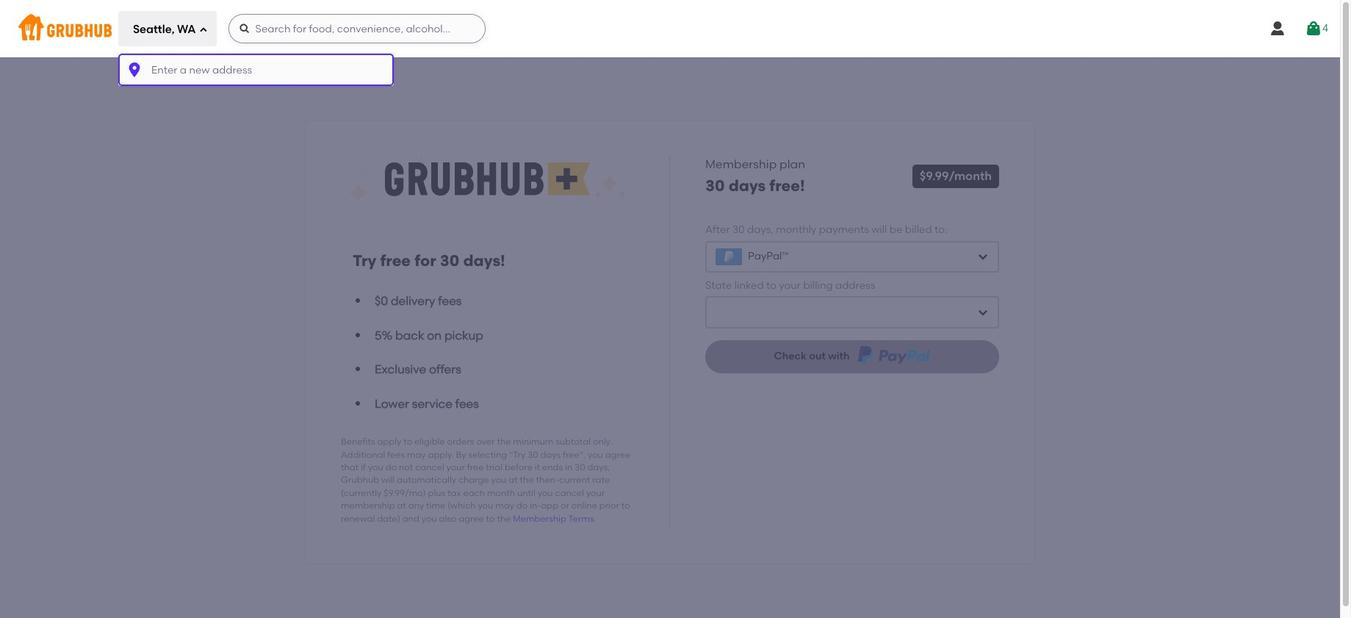 Task type: describe. For each thing, give the bounding box(es) containing it.
seattle,
[[133, 23, 175, 36]]

exclusive offers
[[375, 362, 461, 376]]

Search for food, convenience, alcohol... search field
[[228, 14, 485, 43]]

monthly
[[776, 224, 817, 236]]

svg image inside 4 button
[[1305, 20, 1323, 37]]

you down time
[[422, 513, 437, 524]]

eligible
[[414, 437, 445, 447]]

not
[[399, 462, 413, 473]]

2 horizontal spatial your
[[779, 279, 801, 292]]

to right the prior
[[622, 501, 630, 511]]

additional
[[341, 450, 385, 460]]

apply.
[[428, 450, 454, 460]]

exclusive
[[375, 362, 426, 376]]

service
[[412, 397, 453, 411]]

renewal
[[341, 513, 375, 524]]

you down each
[[478, 501, 493, 511]]

$9.99/month
[[920, 169, 992, 183]]

over
[[476, 437, 495, 447]]

check out with
[[774, 350, 850, 363]]

after 30 days, monthly payments will be billed to:
[[705, 224, 948, 236]]

free inside benefits apply to eligible orders over the minimum subtotal only. additional fees may apply. by selecting "try 30 days free", you agree that if you do not cancel your free trial before it ends in 30 days, grubhub will automatically charge you at the then-current rate (currently $9.99/mo) plus tax each month until you cancel your membership at any time (which you may do in-app or online prior to renewal date) and you also agree to the
[[467, 462, 484, 473]]

after
[[705, 224, 730, 236]]

paypal™
[[748, 250, 789, 262]]

main navigation navigation
[[0, 0, 1351, 618]]

by
[[456, 450, 466, 460]]

1 vertical spatial do
[[516, 501, 528, 511]]

automatically
[[397, 475, 456, 485]]

(currently
[[341, 488, 382, 498]]

free",
[[563, 450, 586, 460]]

rate
[[592, 475, 610, 485]]

pickup
[[445, 328, 483, 342]]

check
[[774, 350, 807, 363]]

lower
[[375, 397, 409, 411]]

subtotal
[[556, 437, 591, 447]]

try
[[353, 251, 377, 270]]

0 vertical spatial may
[[407, 450, 426, 460]]

try free for 30 days!
[[353, 251, 505, 270]]

minimum
[[513, 437, 554, 447]]

30 right in on the bottom of page
[[575, 462, 585, 473]]

selecting
[[468, 450, 507, 460]]

delivery
[[391, 294, 435, 308]]

grubhub
[[341, 475, 379, 485]]

before
[[505, 462, 533, 473]]

2 vertical spatial your
[[586, 488, 605, 498]]

charge
[[459, 475, 489, 485]]

(which
[[448, 501, 476, 511]]

ends
[[542, 462, 563, 473]]

wa
[[177, 23, 196, 36]]

fees inside benefits apply to eligible orders over the minimum subtotal only. additional fees may apply. by selecting "try 30 days free", you agree that if you do not cancel your free trial before it ends in 30 days, grubhub will automatically charge you at the then-current rate (currently $9.99/mo) plus tax each month until you cancel your membership at any time (which you may do in-app or online prior to renewal date) and you also agree to the
[[387, 450, 405, 460]]

1 vertical spatial your
[[447, 462, 465, 473]]

membership
[[341, 501, 395, 511]]

4
[[1323, 22, 1329, 34]]

will inside benefits apply to eligible orders over the minimum subtotal only. additional fees may apply. by selecting "try 30 days free", you agree that if you do not cancel your free trial before it ends in 30 days, grubhub will automatically charge you at the then-current rate (currently $9.99/mo) plus tax each month until you cancel your membership at any time (which you may do in-app or online prior to renewal date) and you also agree to the
[[381, 475, 395, 485]]

terms
[[568, 513, 594, 524]]

date)
[[377, 513, 400, 524]]

to down the month
[[486, 513, 495, 524]]

or
[[561, 501, 569, 511]]

membership for .
[[513, 513, 566, 524]]

for
[[415, 251, 436, 270]]

you down then-
[[538, 488, 553, 498]]

to right 'linked'
[[767, 279, 777, 292]]

address
[[835, 279, 875, 292]]

"try
[[509, 450, 526, 460]]

until
[[517, 488, 536, 498]]

month
[[487, 488, 515, 498]]

on
[[427, 328, 442, 342]]

only.
[[593, 437, 612, 447]]

billing
[[803, 279, 833, 292]]

apply
[[377, 437, 401, 447]]

tax
[[448, 488, 461, 498]]

time
[[426, 501, 446, 511]]

membership for 30
[[705, 157, 777, 171]]

membership plan 30 days free!
[[705, 157, 805, 195]]

current
[[559, 475, 590, 485]]

online
[[572, 501, 597, 511]]

out
[[809, 350, 826, 363]]

membership logo image
[[348, 156, 628, 204]]

0 horizontal spatial free
[[380, 251, 411, 270]]

you up the month
[[491, 475, 507, 485]]

trial
[[486, 462, 503, 473]]

benefits apply to eligible orders over the minimum subtotal only. additional fees may apply. by selecting "try 30 days free", you agree that if you do not cancel your free trial before it ends in 30 days, grubhub will automatically charge you at the then-current rate (currently $9.99/mo) plus tax each month until you cancel your membership at any time (which you may do in-app or online prior to renewal date) and you also agree to the
[[341, 437, 631, 524]]



Task type: locate. For each thing, give the bounding box(es) containing it.
agree down only.
[[605, 450, 631, 460]]

membership up 'free!'
[[705, 157, 777, 171]]

membership down in-
[[513, 513, 566, 524]]

0 horizontal spatial days,
[[587, 462, 610, 473]]

0 vertical spatial your
[[779, 279, 801, 292]]

your left the billing
[[779, 279, 801, 292]]

cancel up or
[[555, 488, 584, 498]]

days up ends
[[540, 450, 561, 460]]

1 horizontal spatial svg image
[[1305, 20, 1323, 37]]

do left in-
[[516, 501, 528, 511]]

at down $9.99/mo)
[[397, 501, 406, 511]]

0 vertical spatial do
[[386, 462, 397, 473]]

cancel up automatically
[[415, 462, 444, 473]]

benefits
[[341, 437, 375, 447]]

1 horizontal spatial days,
[[747, 224, 774, 236]]

with
[[828, 350, 850, 363]]

state linked to your billing address
[[705, 279, 875, 292]]

then-
[[536, 475, 559, 485]]

that
[[341, 462, 359, 473]]

1 horizontal spatial will
[[872, 224, 887, 236]]

may
[[407, 450, 426, 460], [495, 501, 514, 511]]

cancel
[[415, 462, 444, 473], [555, 488, 584, 498]]

1 vertical spatial days
[[540, 450, 561, 460]]

offers
[[429, 362, 461, 376]]

0 vertical spatial days,
[[747, 224, 774, 236]]

0 horizontal spatial agree
[[459, 513, 484, 524]]

to right apply
[[404, 437, 412, 447]]

1 vertical spatial free
[[467, 462, 484, 473]]

state
[[705, 279, 732, 292]]

your down rate
[[586, 488, 605, 498]]

will
[[872, 224, 887, 236], [381, 475, 395, 485]]

linked
[[735, 279, 764, 292]]

your
[[779, 279, 801, 292], [447, 462, 465, 473], [586, 488, 605, 498]]

it
[[535, 462, 540, 473]]

1 vertical spatial svg image
[[126, 61, 143, 79]]

0 horizontal spatial membership
[[513, 513, 566, 524]]

your down by
[[447, 462, 465, 473]]

0 horizontal spatial do
[[386, 462, 397, 473]]

fees right delivery
[[438, 294, 462, 308]]

free
[[380, 251, 411, 270], [467, 462, 484, 473]]

.
[[594, 513, 596, 524]]

days left 'free!'
[[729, 177, 766, 195]]

fees
[[438, 294, 462, 308], [455, 397, 479, 411], [387, 450, 405, 460]]

0 horizontal spatial days
[[540, 450, 561, 460]]

0 vertical spatial membership
[[705, 157, 777, 171]]

0 vertical spatial agree
[[605, 450, 631, 460]]

0 vertical spatial fees
[[438, 294, 462, 308]]

membership
[[705, 157, 777, 171], [513, 513, 566, 524]]

1 vertical spatial cancel
[[555, 488, 584, 498]]

0 horizontal spatial svg image
[[126, 61, 143, 79]]

0 horizontal spatial may
[[407, 450, 426, 460]]

membership terms link
[[513, 513, 594, 524]]

do left not in the left bottom of the page
[[386, 462, 397, 473]]

1 horizontal spatial agree
[[605, 450, 631, 460]]

may up not in the left bottom of the page
[[407, 450, 426, 460]]

to
[[767, 279, 777, 292], [404, 437, 412, 447], [622, 501, 630, 511], [486, 513, 495, 524]]

1 vertical spatial agree
[[459, 513, 484, 524]]

billed
[[905, 224, 932, 236]]

1 horizontal spatial your
[[586, 488, 605, 498]]

payments
[[819, 224, 869, 236]]

1 vertical spatial membership
[[513, 513, 566, 524]]

prior
[[599, 501, 619, 511]]

at
[[509, 475, 518, 485], [397, 501, 406, 511]]

plan
[[780, 157, 805, 171]]

fees for lower service fees
[[455, 397, 479, 411]]

any
[[408, 501, 424, 511]]

1 horizontal spatial do
[[516, 501, 528, 511]]

if
[[361, 462, 366, 473]]

5% back on pickup
[[375, 328, 483, 342]]

4 button
[[1305, 15, 1329, 42]]

$0 delivery fees
[[375, 294, 462, 308]]

2 vertical spatial the
[[497, 513, 511, 524]]

$0
[[375, 294, 388, 308]]

1 horizontal spatial cancel
[[555, 488, 584, 498]]

free left for at the top of page
[[380, 251, 411, 270]]

0 vertical spatial the
[[497, 437, 511, 447]]

0 vertical spatial free
[[380, 251, 411, 270]]

agree
[[605, 450, 631, 460], [459, 513, 484, 524]]

days, up the paypal™
[[747, 224, 774, 236]]

Enter a new address search field
[[118, 54, 394, 86]]

at down "before"
[[509, 475, 518, 485]]

also
[[439, 513, 457, 524]]

1 vertical spatial will
[[381, 475, 395, 485]]

days
[[729, 177, 766, 195], [540, 450, 561, 460]]

30
[[705, 177, 725, 195], [733, 224, 745, 236], [440, 251, 460, 270], [528, 450, 538, 460], [575, 462, 585, 473]]

30 right for at the top of page
[[440, 251, 460, 270]]

be
[[890, 224, 903, 236]]

days, up rate
[[587, 462, 610, 473]]

svg image
[[1269, 20, 1287, 37], [239, 23, 250, 35], [199, 25, 208, 34], [977, 251, 989, 263]]

membership terms .
[[513, 513, 596, 524]]

days inside membership plan 30 days free!
[[729, 177, 766, 195]]

app
[[541, 501, 559, 511]]

plus
[[428, 488, 446, 498]]

30 inside membership plan 30 days free!
[[705, 177, 725, 195]]

agree down (which
[[459, 513, 484, 524]]

0 vertical spatial days
[[729, 177, 766, 195]]

you right if
[[368, 462, 383, 473]]

1 vertical spatial fees
[[455, 397, 479, 411]]

0 vertical spatial at
[[509, 475, 518, 485]]

0 horizontal spatial your
[[447, 462, 465, 473]]

you
[[588, 450, 603, 460], [368, 462, 383, 473], [491, 475, 507, 485], [538, 488, 553, 498], [478, 501, 493, 511], [422, 513, 437, 524]]

days!
[[463, 251, 505, 270]]

$9.99/mo)
[[384, 488, 426, 498]]

0 horizontal spatial cancel
[[415, 462, 444, 473]]

1 vertical spatial may
[[495, 501, 514, 511]]

may down the month
[[495, 501, 514, 511]]

to:
[[935, 224, 948, 236]]

you down only.
[[588, 450, 603, 460]]

svg image
[[1305, 20, 1323, 37], [126, 61, 143, 79]]

days inside benefits apply to eligible orders over the minimum subtotal only. additional fees may apply. by selecting "try 30 days free", you agree that if you do not cancel your free trial before it ends in 30 days, grubhub will automatically charge you at the then-current rate (currently $9.99/mo) plus tax each month until you cancel your membership at any time (which you may do in-app or online prior to renewal date) and you also agree to the
[[540, 450, 561, 460]]

days, inside benefits apply to eligible orders over the minimum subtotal only. additional fees may apply. by selecting "try 30 days free", you agree that if you do not cancel your free trial before it ends in 30 days, grubhub will automatically charge you at the then-current rate (currently $9.99/mo) plus tax each month until you cancel your membership at any time (which you may do in-app or online prior to renewal date) and you also agree to the
[[587, 462, 610, 473]]

fees for $0 delivery fees
[[438, 294, 462, 308]]

1 vertical spatial at
[[397, 501, 406, 511]]

check out with button
[[705, 340, 999, 373]]

30 up after
[[705, 177, 725, 195]]

and
[[403, 513, 420, 524]]

membership inside membership plan 30 days free!
[[705, 157, 777, 171]]

will left the be
[[872, 224, 887, 236]]

in-
[[530, 501, 541, 511]]

1 horizontal spatial at
[[509, 475, 518, 485]]

seattle, wa
[[133, 23, 196, 36]]

back
[[395, 328, 424, 342]]

free!
[[770, 177, 805, 195]]

each
[[463, 488, 485, 498]]

0 vertical spatial svg image
[[1305, 20, 1323, 37]]

0 horizontal spatial will
[[381, 475, 395, 485]]

0 horizontal spatial at
[[397, 501, 406, 511]]

the up until
[[520, 475, 534, 485]]

1 horizontal spatial days
[[729, 177, 766, 195]]

lower service fees
[[375, 397, 479, 411]]

the right over
[[497, 437, 511, 447]]

2 vertical spatial fees
[[387, 450, 405, 460]]

1 horizontal spatial membership
[[705, 157, 777, 171]]

30 down minimum
[[528, 450, 538, 460]]

fees down apply
[[387, 450, 405, 460]]

fees right "service"
[[455, 397, 479, 411]]

orders
[[447, 437, 474, 447]]

0 vertical spatial will
[[872, 224, 887, 236]]

5%
[[375, 328, 393, 342]]

free up charge
[[467, 462, 484, 473]]

1 vertical spatial the
[[520, 475, 534, 485]]

1 horizontal spatial may
[[495, 501, 514, 511]]

days,
[[747, 224, 774, 236], [587, 462, 610, 473]]

the down the month
[[497, 513, 511, 524]]

0 vertical spatial cancel
[[415, 462, 444, 473]]

1 horizontal spatial free
[[467, 462, 484, 473]]

1 vertical spatial days,
[[587, 462, 610, 473]]

will up $9.99/mo)
[[381, 475, 395, 485]]

in
[[565, 462, 573, 473]]

30 right after
[[733, 224, 745, 236]]



Task type: vqa. For each thing, say whether or not it's contained in the screenshot.
svg icon in the Preorder button
no



